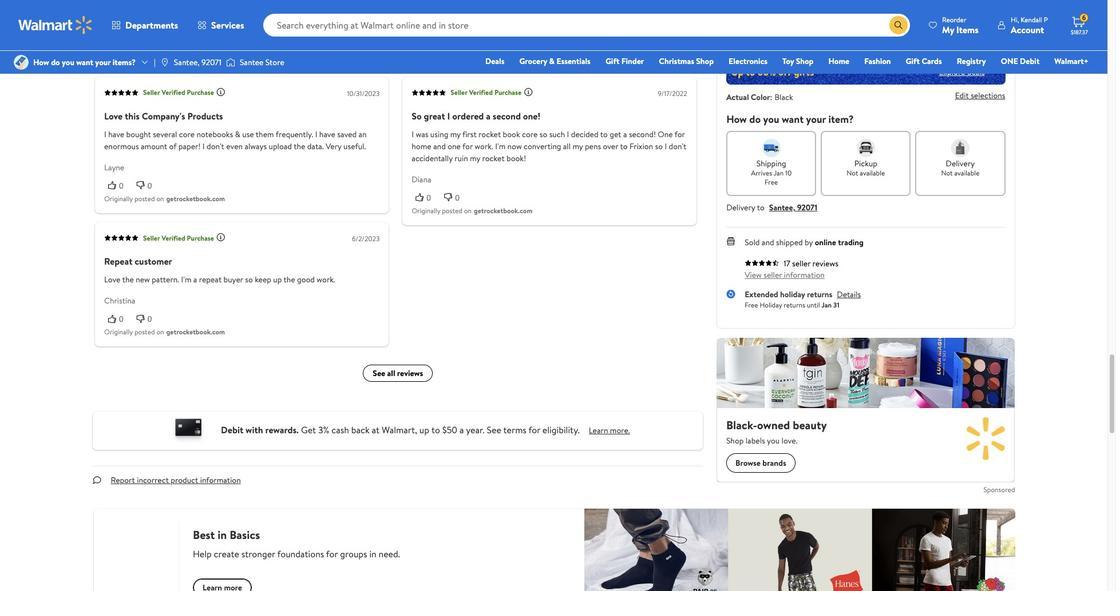 Task type: locate. For each thing, give the bounding box(es) containing it.
how for how do you want your item?
[[726, 112, 747, 127]]

0 horizontal spatial you
[[62, 57, 74, 68]]

reviews down online
[[813, 258, 838, 270]]

notebooks
[[196, 129, 233, 140]]

christina
[[104, 295, 135, 307]]

0 horizontal spatial free
[[745, 300, 758, 310]]

0 vertical spatial seller verified purchase information image
[[216, 88, 225, 97]]

debit left with
[[221, 424, 243, 437]]

 image right |
[[160, 58, 169, 67]]

add to cart button
[[868, 15, 1005, 38]]

all up walmart,
[[387, 368, 395, 380]]

shop right christmas
[[696, 56, 714, 67]]

seller verified purchase up love this company's products
[[143, 88, 214, 97]]

1 horizontal spatial have
[[319, 129, 335, 140]]

1 1 button from the left
[[104, 34, 132, 46]]

core up paper!
[[179, 129, 194, 140]]

santee, right |
[[174, 57, 200, 68]]

toy
[[782, 56, 794, 67]]

1 horizontal spatial 1
[[426, 36, 431, 45]]

departments
[[125, 19, 178, 31]]

0 horizontal spatial and
[[433, 141, 445, 152]]

0 vertical spatial santee,
[[174, 57, 200, 68]]

gift finder link
[[600, 55, 649, 68]]

1 horizontal spatial see
[[487, 424, 501, 437]]

1 horizontal spatial free
[[765, 178, 778, 187]]

so for so great i ordered a second one!
[[539, 129, 547, 140]]

0 vertical spatial 92071
[[202, 57, 221, 68]]

not for delivery
[[941, 168, 953, 178]]

0 horizontal spatial reviews
[[397, 368, 423, 380]]

jan left 10
[[774, 168, 784, 178]]

0 horizontal spatial 1
[[119, 36, 123, 45]]

repeat
[[104, 255, 132, 268]]

17 seller reviews
[[784, 258, 838, 270]]

1 horizontal spatial want
[[782, 112, 804, 127]]

love
[[104, 110, 122, 122], [104, 274, 120, 286]]

2 horizontal spatial  image
[[226, 57, 235, 68]]

enormous
[[104, 141, 139, 152]]

your left items?
[[95, 57, 111, 68]]

0 horizontal spatial how
[[33, 57, 49, 68]]

0 vertical spatial see
[[373, 368, 385, 380]]

originally
[[104, 48, 133, 58], [411, 48, 440, 58], [104, 194, 133, 204], [411, 206, 440, 216], [104, 328, 133, 337]]

on down ruin
[[464, 206, 471, 216]]

work. down first at the top
[[474, 141, 493, 152]]

work. right good
[[316, 274, 335, 286]]

2 available from the left
[[954, 168, 980, 178]]

0 horizontal spatial available
[[860, 168, 885, 178]]

1 horizontal spatial santee,
[[769, 202, 795, 214]]

1 button down shoe
[[411, 34, 440, 46]]

1 vertical spatial reviews
[[397, 368, 423, 380]]

2 vertical spatial my
[[470, 153, 480, 164]]

 image for santee, 92071
[[160, 58, 169, 67]]

free inside extended holiday returns details free holiday returns until jan 31
[[745, 300, 758, 310]]

9/17/2022
[[657, 89, 687, 98]]

1 button down vmphayglo
[[104, 34, 132, 46]]

learn
[[589, 425, 608, 437]]

getrocketbook.com for love this company's products
[[166, 194, 225, 204]]

want down black
[[782, 112, 804, 127]]

92071 up by
[[797, 202, 817, 214]]

0 vertical spatial love
[[104, 110, 122, 122]]

departments button
[[102, 11, 188, 39]]

up right keep
[[273, 274, 281, 286]]

1 horizontal spatial i'm
[[495, 141, 505, 152]]

0 horizontal spatial shop
[[696, 56, 714, 67]]

2 core from the left
[[522, 129, 537, 140]]

returns left until
[[784, 300, 805, 310]]

0 horizontal spatial delivery
[[726, 202, 755, 214]]

$187.37
[[1071, 28, 1088, 36]]

originally down shoe
[[411, 48, 440, 58]]

seller verified purchase for ordered
[[450, 88, 521, 97]]

originally posted on getrocketbook.com down ruin
[[411, 206, 532, 216]]

 image for santee store
[[226, 57, 235, 68]]

available down intent image for pickup
[[860, 168, 885, 178]]

1 vertical spatial information
[[200, 475, 241, 487]]

and right sold
[[762, 237, 774, 249]]

1 core from the left
[[179, 129, 194, 140]]

1 vertical spatial debit
[[221, 424, 243, 437]]

shipping
[[757, 158, 786, 170]]

0 horizontal spatial 92071
[[202, 57, 221, 68]]

jan inside shipping arrives jan 10 free
[[774, 168, 784, 178]]

originally posted on getrocketbook.com for customer
[[104, 328, 225, 337]]

purchase up "repeat"
[[187, 233, 214, 243]]

several
[[153, 129, 177, 140]]

jan
[[774, 168, 784, 178], [822, 300, 832, 310]]

on right |
[[156, 48, 164, 58]]

1 vertical spatial see
[[487, 424, 501, 437]]

christmas
[[659, 56, 694, 67]]

2 1 button from the left
[[411, 34, 440, 46]]

do for how do you want your items?
[[51, 57, 60, 68]]

Walmart Site-Wide search field
[[263, 14, 910, 37]]

posted down "christina"
[[134, 328, 155, 337]]

reorder my items
[[942, 15, 979, 36]]

services button
[[188, 11, 254, 39]]

1 horizontal spatial 1 button
[[411, 34, 440, 46]]

0 vertical spatial my
[[450, 129, 460, 140]]

& right grocery
[[549, 56, 555, 67]]

gift inside gift cards link
[[906, 56, 920, 67]]

1 vertical spatial and
[[762, 237, 774, 249]]

saved
[[337, 129, 356, 140]]

1 horizontal spatial not
[[941, 168, 953, 178]]

1 vertical spatial free
[[745, 300, 758, 310]]

posted for customer
[[134, 328, 155, 337]]

rocket left book!
[[482, 153, 504, 164]]

originally for so
[[411, 206, 440, 216]]

love down repeat
[[104, 274, 120, 286]]

1 down vmphayglo
[[119, 36, 123, 45]]

so down one
[[655, 141, 663, 152]]

jan inside extended holiday returns details free holiday returns until jan 31
[[822, 300, 832, 310]]

0 vertical spatial your
[[95, 57, 111, 68]]

all inside the i was using my first rocket book core so such i decided to get a second! one for home and one for work. i'm now converting all my pens over to frixion so i don't accidentally ruin my rocket book!
[[563, 141, 570, 152]]

to left 'get'
[[600, 129, 608, 140]]

i down one
[[664, 141, 667, 152]]

verified for products
[[161, 88, 185, 97]]

1 horizontal spatial  image
[[160, 58, 169, 67]]

 image down walmart image at the top of the page
[[14, 55, 29, 70]]

0 horizontal spatial 1 button
[[104, 34, 132, 46]]

1 horizontal spatial &
[[549, 56, 555, 67]]

information right the product
[[200, 475, 241, 487]]

0 vertical spatial &
[[549, 56, 555, 67]]

delivery inside delivery not available
[[946, 158, 975, 170]]

2 seller verified purchase information image from the top
[[216, 233, 225, 242]]

diana
[[411, 174, 431, 185]]

2 horizontal spatial my
[[572, 141, 583, 152]]

1 down shoe girl
[[426, 36, 431, 45]]

over
[[603, 141, 618, 152]]

0 vertical spatial and
[[433, 141, 445, 152]]

have
[[108, 129, 124, 140], [319, 129, 335, 140]]

seller for i
[[450, 88, 467, 97]]

shop right toy
[[796, 56, 814, 67]]

report incorrect product information
[[111, 475, 241, 487]]

17
[[784, 258, 790, 270]]

with
[[246, 424, 263, 437]]

don't down notebooks
[[206, 141, 224, 152]]

do down actual color : black
[[749, 112, 761, 127]]

0 horizontal spatial your
[[95, 57, 111, 68]]

1 button for vmphayglo
[[104, 34, 132, 46]]

the left new
[[122, 274, 134, 286]]

posted down the girl in the left top of the page
[[442, 48, 462, 58]]

you for how do you want your item?
[[763, 112, 779, 127]]

1 horizontal spatial my
[[470, 153, 480, 164]]

product
[[171, 475, 198, 487]]

amount
[[140, 141, 167, 152]]

Search search field
[[263, 14, 910, 37]]

1 vertical spatial do
[[749, 112, 761, 127]]

delivery up sold
[[726, 202, 755, 214]]

1 vertical spatial i'm
[[181, 274, 191, 286]]

1 don't from the left
[[206, 141, 224, 152]]

2 not from the left
[[941, 168, 953, 178]]

to left $50
[[431, 424, 440, 437]]

for down first at the top
[[462, 141, 472, 152]]

don't inside i have bought several core notebooks & use them frequently.  i have saved an enormous amount of paper!  i don't even always upload the data.  very useful.
[[206, 141, 224, 152]]

have up very
[[319, 129, 335, 140]]

posted
[[134, 48, 155, 58], [442, 48, 462, 58], [134, 194, 155, 204], [442, 206, 462, 216], [134, 328, 155, 337]]

cards
[[922, 56, 942, 67]]

getrocketbook.com down "repeat"
[[166, 328, 225, 337]]

jan left 31
[[822, 300, 832, 310]]

 image
[[14, 55, 29, 70], [226, 57, 235, 68], [160, 58, 169, 67]]

one
[[658, 129, 673, 140]]

very
[[325, 141, 341, 152]]

returns left 31
[[807, 289, 832, 301]]

fashion link
[[859, 55, 896, 68]]

0 vertical spatial all
[[563, 141, 570, 152]]

my down "decided"
[[572, 141, 583, 152]]

1 horizontal spatial jan
[[822, 300, 832, 310]]

1 horizontal spatial all
[[563, 141, 570, 152]]

love left this
[[104, 110, 122, 122]]

more.
[[610, 425, 630, 437]]

on for customer
[[156, 328, 164, 337]]

pattern.
[[152, 274, 179, 286]]

available inside pickup not available
[[860, 168, 885, 178]]

1 vertical spatial jan
[[822, 300, 832, 310]]

love this company's products
[[104, 110, 223, 122]]

i'm
[[495, 141, 505, 152], [181, 274, 191, 286]]

core inside the i was using my first rocket book core so such i decided to get a second! one for home and one for work. i'm now converting all my pens over to frixion so i don't accidentally ruin my rocket book!
[[522, 129, 537, 140]]

getrocketbook.com down paper!
[[166, 194, 225, 204]]

0 horizontal spatial  image
[[14, 55, 29, 70]]

first
[[462, 129, 476, 140]]

love for love the new pattern.  i'm a repeat buyer so keep up the good work.
[[104, 274, 120, 286]]

1 not from the left
[[847, 168, 858, 178]]

originally posted on getrocketbook.com down pattern.
[[104, 328, 225, 337]]

1 love from the top
[[104, 110, 122, 122]]

available inside delivery not available
[[954, 168, 980, 178]]

0 horizontal spatial jan
[[774, 168, 784, 178]]

toy shop
[[782, 56, 814, 67]]

&
[[549, 56, 555, 67], [235, 129, 240, 140]]

an
[[358, 129, 366, 140]]

seller verified purchase
[[143, 88, 214, 97], [450, 88, 521, 97], [143, 233, 214, 243]]

1 horizontal spatial gift
[[906, 56, 920, 67]]

0 horizontal spatial i'm
[[181, 274, 191, 286]]

my
[[942, 23, 954, 36]]

0 horizontal spatial debit
[[221, 424, 243, 437]]

1 vertical spatial my
[[572, 141, 583, 152]]

pickup not available
[[847, 158, 885, 178]]

not inside pickup not available
[[847, 168, 858, 178]]

purchase for products
[[187, 88, 214, 97]]

0 horizontal spatial &
[[235, 129, 240, 140]]

intent image for delivery image
[[951, 139, 970, 158]]

1 1 from the left
[[119, 36, 123, 45]]

intent image for pickup image
[[857, 139, 875, 158]]

posted down ruin
[[442, 206, 462, 216]]

1 vertical spatial how
[[726, 112, 747, 127]]

1 vertical spatial love
[[104, 274, 120, 286]]

0 vertical spatial jan
[[774, 168, 784, 178]]

1 vertical spatial work.
[[316, 274, 335, 286]]

free left holiday at right
[[745, 300, 758, 310]]

home
[[828, 56, 849, 67]]

walmart+ link
[[1049, 55, 1094, 68]]

do for how do you want your item?
[[749, 112, 761, 127]]

shop for christmas shop
[[696, 56, 714, 67]]

6
[[1082, 13, 1086, 22]]

delivery to santee, 92071
[[726, 202, 817, 214]]

new
[[135, 274, 150, 286]]

1 vertical spatial seller verified purchase information image
[[216, 233, 225, 242]]

have up enormous at the top of the page
[[108, 129, 124, 140]]

verified
[[161, 88, 185, 97], [469, 88, 493, 97], [161, 233, 185, 243]]

0 vertical spatial up
[[273, 274, 281, 286]]

on down pattern.
[[156, 328, 164, 337]]

& left use
[[235, 129, 240, 140]]

purchase left seller verified purchase information icon
[[494, 88, 521, 97]]

view
[[745, 270, 762, 281]]

want for item?
[[782, 112, 804, 127]]

core up converting at the top of the page
[[522, 129, 537, 140]]

i up enormous at the top of the page
[[104, 129, 106, 140]]

rocket right first at the top
[[478, 129, 501, 140]]

always
[[244, 141, 267, 152]]

1 available from the left
[[860, 168, 885, 178]]

for right terms
[[529, 424, 540, 437]]

for
[[674, 129, 685, 140], [462, 141, 472, 152], [529, 424, 540, 437]]

6/2/2023
[[352, 234, 379, 244]]

rocket
[[478, 129, 501, 140], [482, 153, 504, 164]]

to inside button
[[933, 20, 941, 33]]

information
[[784, 270, 825, 281], [200, 475, 241, 487]]

originally posted on getrocketbook.com down of
[[104, 194, 225, 204]]

gift inside gift finder link
[[605, 56, 620, 67]]

not inside delivery not available
[[941, 168, 953, 178]]

1 horizontal spatial information
[[784, 270, 825, 281]]

0 vertical spatial for
[[674, 129, 685, 140]]

1 horizontal spatial reviews
[[813, 258, 838, 270]]

see
[[373, 368, 385, 380], [487, 424, 501, 437]]

cart
[[943, 20, 959, 33]]

up right walmart,
[[419, 424, 429, 437]]

2 don't from the left
[[669, 141, 686, 152]]

on for this
[[156, 194, 164, 204]]

so left keep
[[245, 274, 253, 286]]

reorder
[[942, 15, 966, 24]]

santee, down 10
[[769, 202, 795, 214]]

explore deals
[[939, 66, 985, 78]]

1 horizontal spatial how
[[726, 112, 747, 127]]

2 love from the top
[[104, 274, 120, 286]]

store
[[265, 57, 284, 68]]

free down 'shipping'
[[765, 178, 778, 187]]

0 horizontal spatial information
[[200, 475, 241, 487]]

available down intent image for delivery
[[954, 168, 980, 178]]

1 gift from the left
[[605, 56, 620, 67]]

delivery down intent image for delivery
[[946, 158, 975, 170]]

walmart image
[[18, 16, 93, 34]]

seller verified purchase information image
[[216, 88, 225, 97], [216, 233, 225, 242]]

1 vertical spatial delivery
[[726, 202, 755, 214]]

0 vertical spatial you
[[62, 57, 74, 68]]

grocery & essentials link
[[514, 55, 596, 68]]

gift for gift cards
[[906, 56, 920, 67]]

1 horizontal spatial don't
[[669, 141, 686, 152]]

sold and shipped by online trading
[[745, 237, 864, 249]]

want left items?
[[76, 57, 93, 68]]

holiday
[[780, 289, 805, 301]]

delivery
[[946, 158, 975, 170], [726, 202, 755, 214]]

your for items?
[[95, 57, 111, 68]]

1 for vmphayglo
[[119, 36, 123, 45]]

2 1 from the left
[[426, 36, 431, 45]]

account
[[1011, 23, 1044, 36]]

0 vertical spatial i'm
[[495, 141, 505, 152]]

1 seller verified purchase information image from the top
[[216, 88, 225, 97]]

details
[[837, 289, 861, 301]]

the down the frequently.
[[293, 141, 305, 152]]

seller right 17
[[792, 258, 811, 270]]

seller verified purchase information image up the products
[[216, 88, 225, 97]]

& inside i have bought several core notebooks & use them frequently.  i have saved an enormous amount of paper!  i don't even always upload the data.  very useful.
[[235, 129, 240, 140]]

up
[[273, 274, 281, 286], [419, 424, 429, 437]]

1 vertical spatial 92071
[[797, 202, 817, 214]]

0 vertical spatial debit
[[1020, 56, 1040, 67]]

1 horizontal spatial do
[[749, 112, 761, 127]]

on left deals
[[464, 48, 471, 58]]

back
[[351, 424, 370, 437]]

originally for love
[[104, 194, 133, 204]]

0 vertical spatial do
[[51, 57, 60, 68]]

my up the one
[[450, 129, 460, 140]]

1 horizontal spatial core
[[522, 129, 537, 140]]

free inside shipping arrives jan 10 free
[[765, 178, 778, 187]]

you for how do you want your items?
[[62, 57, 74, 68]]

1 horizontal spatial available
[[954, 168, 980, 178]]

don't inside the i was using my first rocket book core so such i decided to get a second! one for home and one for work. i'm now converting all my pens over to frixion so i don't accidentally ruin my rocket book!
[[669, 141, 686, 152]]

0 horizontal spatial not
[[847, 168, 858, 178]]

book
[[503, 129, 520, 140]]

your for item?
[[806, 112, 826, 127]]

i'm right pattern.
[[181, 274, 191, 286]]

company's
[[141, 110, 185, 122]]

1 shop from the left
[[696, 56, 714, 67]]

information inside button
[[200, 475, 241, 487]]

cash
[[331, 424, 349, 437]]

seller verified purchase information image
[[524, 88, 533, 97]]

information up holiday
[[784, 270, 825, 281]]

posted for great
[[442, 206, 462, 216]]

santee,
[[174, 57, 200, 68], [769, 202, 795, 214]]

debit
[[1020, 56, 1040, 67], [221, 424, 243, 437]]

2 shop from the left
[[796, 56, 814, 67]]

0 vertical spatial work.
[[474, 141, 493, 152]]

seller verified purchase information image for repeat customer
[[216, 233, 225, 242]]

items?
[[113, 57, 136, 68]]

you down :
[[763, 112, 779, 127]]

0 horizontal spatial have
[[108, 129, 124, 140]]

1 horizontal spatial and
[[762, 237, 774, 249]]

ruin
[[454, 153, 468, 164]]

1 horizontal spatial seller
[[792, 258, 811, 270]]

a right 'get'
[[623, 129, 627, 140]]

1 horizontal spatial so
[[539, 129, 547, 140]]

layne
[[104, 162, 124, 173]]

reviews up debit with rewards. get 3% cash back at walmart, up to $50 a year. see terms for eligibility.
[[397, 368, 423, 380]]

see up at
[[373, 368, 385, 380]]

0 horizontal spatial work.
[[316, 274, 335, 286]]

on down "amount" at the left top of page
[[156, 194, 164, 204]]

1 vertical spatial want
[[782, 112, 804, 127]]

2 vertical spatial so
[[245, 274, 253, 286]]

don't down one
[[669, 141, 686, 152]]

shop
[[696, 56, 714, 67], [796, 56, 814, 67]]

& inside "link"
[[549, 56, 555, 67]]

seller verified purchase up so great i ordered a second one!
[[450, 88, 521, 97]]

so up converting at the top of the page
[[539, 129, 547, 140]]

2 gift from the left
[[906, 56, 920, 67]]

upload
[[268, 141, 292, 152]]

1 horizontal spatial you
[[763, 112, 779, 127]]

your left item?
[[806, 112, 826, 127]]

arrives
[[751, 168, 772, 178]]

1 horizontal spatial up
[[419, 424, 429, 437]]

to right "over"
[[620, 141, 627, 152]]

0 horizontal spatial want
[[76, 57, 93, 68]]

until
[[807, 300, 820, 310]]

1 horizontal spatial for
[[529, 424, 540, 437]]



Task type: describe. For each thing, give the bounding box(es) containing it.
1 button for shoe girl
[[411, 34, 440, 46]]

the inside i have bought several core notebooks & use them frequently.  i have saved an enormous amount of paper!  i don't even always upload the data.  very useful.
[[293, 141, 305, 152]]

items
[[956, 23, 979, 36]]

gift cards link
[[901, 55, 947, 68]]

seller up customer
[[143, 233, 160, 243]]

girl
[[435, 16, 452, 28]]

grocery
[[519, 56, 547, 67]]

santee
[[240, 57, 264, 68]]

vmphayglo
[[104, 16, 146, 28]]

free for extended
[[745, 300, 758, 310]]

data.
[[307, 141, 323, 152]]

:
[[770, 92, 772, 103]]

actual
[[726, 92, 749, 103]]

2 vertical spatial for
[[529, 424, 540, 437]]

christmas shop
[[659, 56, 714, 67]]

decided
[[571, 129, 598, 140]]

core inside i have bought several core notebooks & use them frequently.  i have saved an enormous amount of paper!  i don't even always upload the data.  very useful.
[[179, 129, 194, 140]]

1 vertical spatial for
[[462, 141, 472, 152]]

verified up customer
[[161, 233, 185, 243]]

customer
[[134, 255, 172, 268]]

this
[[125, 110, 139, 122]]

1 horizontal spatial 92071
[[797, 202, 817, 214]]

1 vertical spatial rocket
[[482, 153, 504, 164]]

purchase for ordered
[[494, 88, 521, 97]]

bought
[[126, 129, 151, 140]]

2 horizontal spatial for
[[674, 129, 685, 140]]

one debit link
[[996, 55, 1045, 68]]

search icon image
[[894, 21, 903, 30]]

so
[[411, 110, 421, 122]]

electronics link
[[724, 55, 773, 68]]

one debit card  debit with rewards. get 3% cash back at walmart, up to $50 a year. see terms for eligibility. learn more. element
[[589, 425, 630, 437]]

year.
[[466, 424, 485, 437]]

toy shop link
[[777, 55, 819, 68]]

to left santee, 92071 button
[[757, 202, 765, 214]]

0 horizontal spatial santee,
[[174, 57, 200, 68]]

i left "was"
[[411, 129, 414, 140]]

a left the second
[[486, 110, 490, 122]]

a inside the i was using my first rocket book core so such i decided to get a second! one for home and one for work. i'm now converting all my pens over to frixion so i don't accidentally ruin my rocket book!
[[623, 129, 627, 140]]

on for great
[[464, 206, 471, 216]]

seller for view
[[764, 270, 782, 281]]

one!
[[523, 110, 540, 122]]

0 horizontal spatial returns
[[784, 300, 805, 310]]

seller for 17
[[792, 258, 811, 270]]

using
[[430, 129, 448, 140]]

0 horizontal spatial my
[[450, 129, 460, 140]]

hi,
[[1011, 15, 1019, 24]]

color
[[751, 92, 770, 103]]

 image for how do you want your items?
[[14, 55, 29, 70]]

shoe
[[411, 16, 433, 28]]

i right great
[[447, 110, 450, 122]]

1 for shoe girl
[[426, 36, 431, 45]]

sold
[[745, 237, 760, 249]]

available for delivery
[[954, 168, 980, 178]]

frixion
[[629, 141, 653, 152]]

getrocketbook.com for repeat customer
[[166, 328, 225, 337]]

how for how do you want your items?
[[33, 57, 49, 68]]

1 vertical spatial santee,
[[769, 202, 795, 214]]

i right paper!
[[202, 141, 204, 152]]

frequently.
[[275, 129, 313, 140]]

i right such
[[567, 129, 569, 140]]

free for shipping
[[765, 178, 778, 187]]

walmart+
[[1054, 56, 1089, 67]]

second
[[492, 110, 521, 122]]

home
[[411, 141, 431, 152]]

reviews for 17 seller reviews
[[813, 258, 838, 270]]

reviews for see all reviews
[[397, 368, 423, 380]]

item?
[[828, 112, 854, 127]]

online
[[815, 237, 836, 249]]

1 vertical spatial so
[[655, 141, 663, 152]]

available for pickup
[[860, 168, 885, 178]]

p
[[1044, 15, 1048, 24]]

seller verified purchase for products
[[143, 88, 214, 97]]

getrocketbook.com for so great i ordered a second one!
[[474, 206, 532, 216]]

shoe girl
[[411, 16, 452, 28]]

a right $50
[[460, 424, 464, 437]]

how do you want your item?
[[726, 112, 854, 127]]

converting
[[523, 141, 561, 152]]

10
[[785, 168, 792, 178]]

originally for repeat
[[104, 328, 133, 337]]

ordered
[[452, 110, 484, 122]]

shop for toy shop
[[796, 56, 814, 67]]

extended
[[745, 289, 778, 301]]

31
[[833, 300, 839, 310]]

trading
[[838, 237, 864, 249]]

santee store
[[240, 57, 284, 68]]

0 horizontal spatial see
[[373, 368, 385, 380]]

paper!
[[178, 141, 200, 152]]

gift for gift finder
[[605, 56, 620, 67]]

of
[[169, 141, 176, 152]]

useful.
[[343, 141, 366, 152]]

and inside the i was using my first rocket book core so such i decided to get a second! one for home and one for work. i'm now converting all my pens over to frixion so i don't accidentally ruin my rocket book!
[[433, 141, 445, 152]]

eligibility.
[[542, 424, 580, 437]]

seller for company's
[[143, 88, 160, 97]]

learn more.
[[589, 425, 630, 437]]

get
[[301, 424, 316, 437]]

i up data.
[[315, 129, 317, 140]]

accidentally
[[411, 153, 452, 164]]

incorrect
[[137, 475, 169, 487]]

|
[[154, 57, 156, 68]]

4.5882 stars out of 5, based on 17 seller reviews element
[[745, 260, 779, 267]]

second!
[[629, 129, 656, 140]]

work. inside the i was using my first rocket book core so such i decided to get a second! one for home and one for work. i'm now converting all my pens over to frixion so i don't accidentally ruin my rocket book!
[[474, 141, 493, 152]]

up to sixty percent off deals. shop now. image
[[726, 59, 1005, 85]]

sponsored
[[984, 486, 1015, 495]]

10/31/2023
[[347, 89, 379, 98]]

originally posted on getrocketbook.com for great
[[411, 206, 532, 216]]

so for repeat customer
[[245, 274, 253, 286]]

grocery & essentials
[[519, 56, 591, 67]]

1 have from the left
[[108, 129, 124, 140]]

gift finder
[[605, 56, 644, 67]]

originally posted on getrocketbook.com down the girl in the left top of the page
[[411, 48, 532, 58]]

getrocketbook.com up seller verified purchase information icon
[[474, 48, 532, 58]]

originally down vmphayglo
[[104, 48, 133, 58]]

i'm inside the i was using my first rocket book core so such i decided to get a second! one for home and one for work. i'm now converting all my pens over to frixion so i don't accidentally ruin my rocket book!
[[495, 141, 505, 152]]

buyer
[[223, 274, 243, 286]]

posted for this
[[134, 194, 155, 204]]

love for love this company's products
[[104, 110, 122, 122]]

one debit card image
[[165, 417, 212, 446]]

the left good
[[283, 274, 295, 286]]

getrocketbook.com down the services dropdown button
[[166, 48, 225, 58]]

not for pickup
[[847, 168, 858, 178]]

a left "repeat"
[[193, 274, 197, 286]]

view seller information link
[[745, 270, 825, 281]]

verified for ordered
[[469, 88, 493, 97]]

one
[[447, 141, 460, 152]]

delivery for to
[[726, 202, 755, 214]]

products
[[187, 110, 223, 122]]

want for items?
[[76, 57, 93, 68]]

view seller information
[[745, 270, 825, 281]]

seller verified purchase information image for love this company's products
[[216, 88, 225, 97]]

pens
[[585, 141, 601, 152]]

see all reviews
[[373, 368, 423, 380]]

posted down departments "dropdown button"
[[134, 48, 155, 58]]

0 vertical spatial rocket
[[478, 129, 501, 140]]

delivery not available
[[941, 158, 980, 178]]

book!
[[506, 153, 526, 164]]

0 horizontal spatial all
[[387, 368, 395, 380]]

1 horizontal spatial returns
[[807, 289, 832, 301]]

originally posted on getrocketbook.com down departments
[[104, 48, 225, 58]]

debit inside the one debit link
[[1020, 56, 1040, 67]]

at
[[372, 424, 380, 437]]

intent image for shipping image
[[762, 139, 781, 158]]

seller verified purchase up customer
[[143, 233, 214, 243]]

how do you want your items?
[[33, 57, 136, 68]]

i was using my first rocket book core so such i decided to get a second! one for home and one for work. i'm now converting all my pens over to frixion so i don't accidentally ruin my rocket book!
[[411, 129, 686, 164]]

2 have from the left
[[319, 129, 335, 140]]

originally posted on getrocketbook.com for this
[[104, 194, 225, 204]]

so great i ordered a second one!
[[411, 110, 540, 122]]

registry
[[957, 56, 986, 67]]

selections
[[971, 90, 1005, 102]]

essentials
[[557, 56, 591, 67]]

explore deals link
[[934, 62, 989, 82]]

delivery for not
[[946, 158, 975, 170]]

0 vertical spatial information
[[784, 270, 825, 281]]



Task type: vqa. For each thing, say whether or not it's contained in the screenshot.


